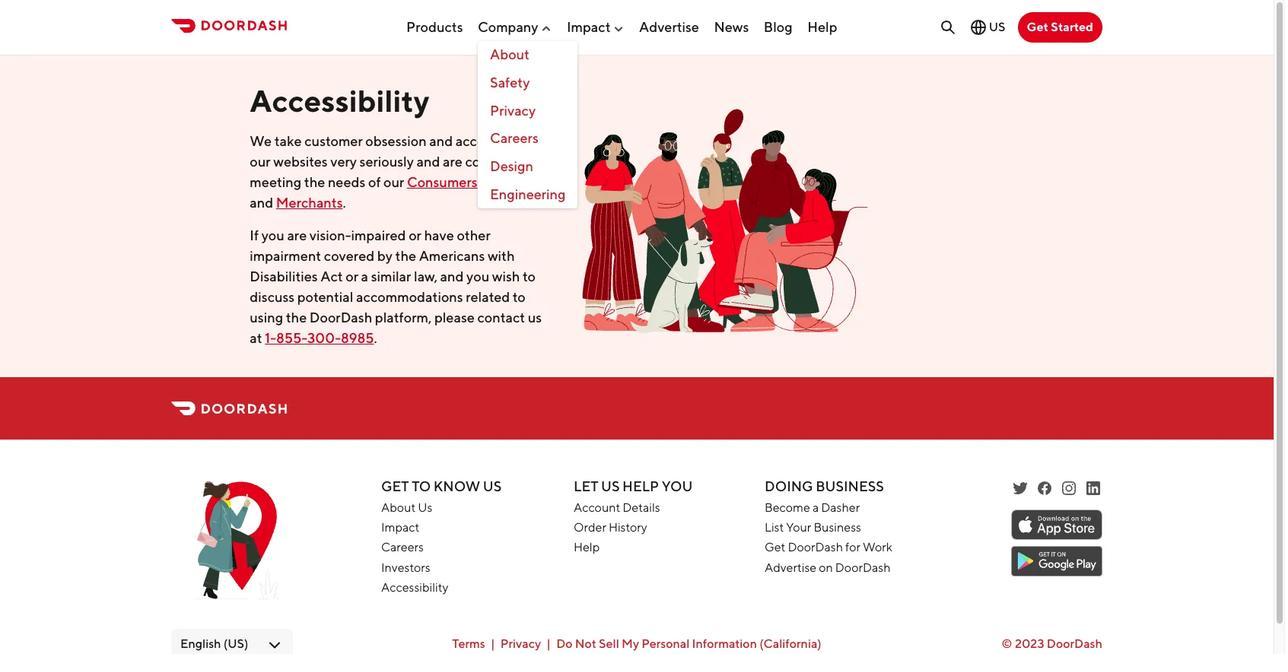 Task type: vqa. For each thing, say whether or not it's contained in the screenshot.
A
yes



Task type: describe. For each thing, give the bounding box(es) containing it.
0 vertical spatial about
[[490, 47, 530, 63]]

doordash right 2023
[[1047, 637, 1103, 652]]

sell
[[599, 637, 620, 652]]

get inside doing business become a dasher list your business get doordash for work advertise on doordash
[[765, 541, 786, 555]]

platform,
[[375, 310, 432, 326]]

information
[[692, 637, 757, 652]]

for
[[846, 541, 861, 555]]

0 vertical spatial privacy link
[[478, 97, 578, 125]]

about us link
[[381, 501, 433, 515]]

0 vertical spatial business
[[816, 479, 885, 495]]

products link
[[407, 13, 463, 41]]

let us help you account details order history help
[[574, 479, 693, 555]]

investors link
[[381, 561, 431, 575]]

300-
[[308, 330, 341, 346]]

doordash down list your business link
[[788, 541, 843, 555]]

advertise link
[[639, 13, 700, 41]]

not
[[575, 637, 597, 652]]

1 vertical spatial of
[[368, 174, 381, 190]]

facebook image
[[1036, 480, 1054, 498]]

a11y header image icon image
[[565, 67, 875, 378]]

1 horizontal spatial help link
[[808, 13, 838, 41]]

potential
[[297, 289, 354, 305]]

engineering
[[490, 186, 566, 202]]

0 vertical spatial careers
[[490, 130, 539, 146]]

products
[[407, 19, 463, 35]]

merchants
[[276, 195, 343, 211]]

google play image
[[1012, 547, 1103, 577]]

get started button
[[1018, 12, 1103, 43]]

work
[[863, 541, 893, 555]]

0 vertical spatial you
[[262, 228, 285, 244]]

1 horizontal spatial us
[[483, 479, 502, 495]]

using
[[250, 310, 283, 326]]

impact inside the get to know us about us impact careers investors accessibility
[[381, 521, 420, 535]]

1-855-300-8985 .
[[265, 330, 377, 346]]

dasher
[[822, 501, 860, 515]]

discuss
[[250, 289, 295, 305]]

8985
[[341, 330, 374, 346]]

0 vertical spatial impact link
[[567, 13, 625, 41]]

impaired
[[351, 228, 406, 244]]

order
[[574, 521, 607, 535]]

vision-
[[310, 228, 351, 244]]

blog
[[764, 19, 793, 35]]

and inside if you are vision-impaired or have other impairment covered by the americans with disabilities act or a similar law, and you wish to discuss potential accommodations related to using the doordash platform, please contact us at
[[440, 269, 464, 285]]

act
[[321, 269, 343, 285]]

to inside the get to know us about us impact careers investors accessibility
[[412, 479, 431, 495]]

0 vertical spatial help
[[808, 19, 838, 35]]

doordash down for
[[836, 561, 891, 575]]

about inside the get to know us about us impact careers investors accessibility
[[381, 501, 416, 515]]

us inside let us help you account details order history help
[[601, 479, 620, 495]]

at
[[250, 330, 262, 346]]

we take customer obsession and accessibility of our websites very seriously and are committed to meeting the needs of our
[[250, 133, 549, 190]]

doordash inside if you are vision-impaired or have other impairment covered by the americans with disabilities act or a similar law, and you wish to discuss potential accommodations related to using the doordash platform, please contact us at
[[310, 310, 372, 326]]

take
[[275, 133, 302, 149]]

© 2023 doordash
[[1002, 637, 1103, 652]]

0 vertical spatial our
[[250, 154, 271, 170]]

similar
[[371, 269, 411, 285]]

0 vertical spatial careers link
[[478, 125, 578, 153]]

do not sell my personal information (california)
[[557, 637, 822, 652]]

contact
[[478, 310, 525, 326]]

accessibility
[[456, 133, 531, 149]]

please
[[435, 310, 475, 326]]

get to know us about us impact careers investors accessibility
[[381, 479, 502, 595]]

globe line image
[[970, 18, 988, 37]]

committed
[[465, 154, 534, 170]]

consumers
[[407, 174, 478, 190]]

design
[[490, 158, 534, 174]]

1 vertical spatial .
[[374, 330, 377, 346]]

accessibility link
[[381, 581, 449, 595]]

do not sell my personal information (california) link
[[557, 637, 822, 652]]

merchants link
[[276, 195, 343, 211]]

1 horizontal spatial help
[[623, 479, 659, 495]]

twitter image
[[1012, 480, 1030, 498]]

0 vertical spatial accessibility
[[250, 83, 430, 119]]

obsession
[[366, 133, 427, 149]]

list your business link
[[765, 521, 862, 535]]

linkedin image
[[1085, 480, 1103, 498]]

if
[[250, 228, 259, 244]]

by
[[377, 248, 393, 264]]

blog link
[[764, 13, 793, 41]]

. inside consumers , dashers and merchants .
[[343, 195, 346, 211]]

personal
[[642, 637, 690, 652]]

instagram image
[[1060, 480, 1079, 498]]

news link
[[714, 13, 749, 41]]

1-855-300-8985 link
[[265, 330, 374, 346]]

accessibility inside the get to know us about us impact careers investors accessibility
[[381, 581, 449, 595]]

0 vertical spatial of
[[534, 133, 547, 149]]

accommodations
[[356, 289, 463, 305]]

disabilities
[[250, 269, 318, 285]]

instagram link
[[1060, 480, 1079, 498]]

history
[[609, 521, 647, 535]]

linkedin link
[[1085, 480, 1103, 498]]

twitter link
[[1012, 480, 1030, 498]]

if you are vision-impaired or have other impairment covered by the americans with disabilities act or a similar law, and you wish to discuss potential accommodations related to using the doordash platform, please contact us at
[[250, 228, 542, 346]]

list
[[765, 521, 784, 535]]

are inside if you are vision-impaired or have other impairment covered by the americans with disabilities act or a similar law, and you wish to discuss potential accommodations related to using the doordash platform, please contact us at
[[287, 228, 307, 244]]

account
[[574, 501, 621, 515]]

the inside we take customer obsession and accessibility of our websites very seriously and are committed to meeting the needs of our
[[304, 174, 325, 190]]

related
[[466, 289, 510, 305]]

us
[[989, 20, 1006, 34]]

doing business become a dasher list your business get doordash for work advertise on doordash
[[765, 479, 893, 575]]

meeting
[[250, 174, 302, 190]]

and inside consumers , dashers and merchants .
[[250, 195, 273, 211]]

doing
[[765, 479, 813, 495]]

0 vertical spatial impact
[[567, 19, 611, 35]]

account details link
[[574, 501, 661, 515]]

we
[[250, 133, 272, 149]]

wish
[[492, 269, 520, 285]]

law,
[[414, 269, 438, 285]]

doordash link
[[1047, 637, 1103, 652]]

order history link
[[574, 521, 647, 535]]

dashers link
[[484, 174, 534, 190]]



Task type: locate. For each thing, give the bounding box(es) containing it.
1 vertical spatial impact
[[381, 521, 420, 535]]

0 horizontal spatial impact link
[[381, 521, 420, 535]]

1 horizontal spatial get
[[765, 541, 786, 555]]

accessibility up the customer
[[250, 83, 430, 119]]

business down dasher
[[814, 521, 862, 535]]

1 horizontal spatial careers
[[490, 130, 539, 146]]

investors
[[381, 561, 431, 575]]

0 horizontal spatial advertise
[[639, 19, 700, 35]]

are up impairment
[[287, 228, 307, 244]]

1 horizontal spatial .
[[374, 330, 377, 346]]

careers up investors
[[381, 541, 424, 555]]

to
[[536, 154, 549, 170], [523, 269, 536, 285], [513, 289, 526, 305], [412, 479, 431, 495]]

1 vertical spatial careers
[[381, 541, 424, 555]]

0 horizontal spatial about
[[381, 501, 416, 515]]

impact link down about us link
[[381, 521, 420, 535]]

privacy link left do
[[501, 637, 541, 652]]

get for to
[[381, 479, 409, 495]]

. down needs
[[343, 195, 346, 211]]

0 vertical spatial help link
[[808, 13, 838, 41]]

a inside if you are vision-impaired or have other impairment covered by the americans with disabilities act or a similar law, and you wish to discuss potential accommodations related to using the doordash platform, please contact us at
[[361, 269, 368, 285]]

on
[[819, 561, 833, 575]]

1 vertical spatial business
[[814, 521, 862, 535]]

1 horizontal spatial are
[[443, 154, 463, 170]]

0 horizontal spatial careers link
[[381, 541, 424, 555]]

accessibility down investors link
[[381, 581, 449, 595]]

accessibility
[[250, 83, 430, 119], [381, 581, 449, 595]]

us up account details link
[[601, 479, 620, 495]]

1 vertical spatial accessibility
[[381, 581, 449, 595]]

(california)
[[760, 637, 822, 652]]

0 vertical spatial or
[[409, 228, 422, 244]]

with
[[488, 248, 515, 264]]

0 horizontal spatial help link
[[574, 541, 600, 555]]

2 horizontal spatial help
[[808, 19, 838, 35]]

let
[[574, 479, 599, 495]]

get inside button
[[1027, 20, 1049, 34]]

know
[[434, 479, 481, 495]]

1 vertical spatial the
[[396, 248, 416, 264]]

get up about us link
[[381, 479, 409, 495]]

impact up about link at the top of the page
[[567, 19, 611, 35]]

seriously
[[360, 154, 414, 170]]

1 vertical spatial advertise
[[765, 561, 817, 575]]

details
[[623, 501, 661, 515]]

advertise
[[639, 19, 700, 35], [765, 561, 817, 575]]

the up the '855-'
[[286, 310, 307, 326]]

you right if
[[262, 228, 285, 244]]

advertise left "on"
[[765, 561, 817, 575]]

help link
[[808, 13, 838, 41], [574, 541, 600, 555]]

terms link
[[452, 637, 485, 652]]

0 horizontal spatial or
[[346, 269, 359, 285]]

get started
[[1027, 20, 1094, 34]]

about link
[[478, 41, 578, 69]]

careers link
[[478, 125, 578, 153], [381, 541, 424, 555]]

. down platform,
[[374, 330, 377, 346]]

careers link up investors
[[381, 541, 424, 555]]

1 vertical spatial get
[[381, 479, 409, 495]]

engineering link
[[478, 181, 578, 209]]

0 horizontal spatial help
[[574, 541, 600, 555]]

1 vertical spatial are
[[287, 228, 307, 244]]

consumers , dashers and merchants .
[[250, 174, 534, 211]]

doordash down potential
[[310, 310, 372, 326]]

1 horizontal spatial of
[[534, 133, 547, 149]]

company
[[478, 19, 539, 35]]

1 vertical spatial help link
[[574, 541, 600, 555]]

careers
[[490, 130, 539, 146], [381, 541, 424, 555]]

become
[[765, 501, 811, 515]]

©
[[1002, 637, 1013, 652]]

a
[[361, 269, 368, 285], [813, 501, 819, 515]]

1 vertical spatial a
[[813, 501, 819, 515]]

1 vertical spatial our
[[384, 174, 405, 190]]

the
[[304, 174, 325, 190], [396, 248, 416, 264], [286, 310, 307, 326]]

0 horizontal spatial careers
[[381, 541, 424, 555]]

1 horizontal spatial advertise
[[765, 561, 817, 575]]

help down the order
[[574, 541, 600, 555]]

0 vertical spatial a
[[361, 269, 368, 285]]

advertise inside doing business become a dasher list your business get doordash for work advertise on doordash
[[765, 561, 817, 575]]

safety link
[[478, 69, 578, 97]]

help link down the order
[[574, 541, 600, 555]]

your
[[787, 521, 812, 535]]

0 vertical spatial .
[[343, 195, 346, 211]]

impact down about us link
[[381, 521, 420, 535]]

of down seriously
[[368, 174, 381, 190]]

get left started
[[1027, 20, 1049, 34]]

the right by
[[396, 248, 416, 264]]

0 vertical spatial the
[[304, 174, 325, 190]]

my
[[622, 637, 639, 652]]

do
[[557, 637, 573, 652]]

privacy
[[490, 103, 536, 119], [501, 637, 541, 652]]

1 horizontal spatial a
[[813, 501, 819, 515]]

or right act
[[346, 269, 359, 285]]

0 vertical spatial privacy
[[490, 103, 536, 119]]

,
[[478, 174, 481, 190]]

to right design
[[536, 154, 549, 170]]

0 vertical spatial get
[[1027, 20, 1049, 34]]

our down 'we'
[[250, 154, 271, 170]]

impairment
[[250, 248, 321, 264]]

the up merchants
[[304, 174, 325, 190]]

1 vertical spatial privacy link
[[501, 637, 541, 652]]

about up safety
[[490, 47, 530, 63]]

1 vertical spatial impact link
[[381, 521, 420, 535]]

to inside we take customer obsession and accessibility of our websites very seriously and are committed to meeting the needs of our
[[536, 154, 549, 170]]

other
[[457, 228, 491, 244]]

impact link up about link at the top of the page
[[567, 13, 625, 41]]

privacy link
[[478, 97, 578, 125], [501, 637, 541, 652]]

a up list your business link
[[813, 501, 819, 515]]

0 horizontal spatial you
[[262, 228, 285, 244]]

1 horizontal spatial impact link
[[567, 13, 625, 41]]

2 vertical spatial get
[[765, 541, 786, 555]]

privacy down safety
[[490, 103, 536, 119]]

our
[[250, 154, 271, 170], [384, 174, 405, 190]]

0 horizontal spatial .
[[343, 195, 346, 211]]

get inside the get to know us about us impact careers investors accessibility
[[381, 479, 409, 495]]

a down covered
[[361, 269, 368, 285]]

1 vertical spatial or
[[346, 269, 359, 285]]

started
[[1051, 20, 1094, 34]]

1 vertical spatial about
[[381, 501, 416, 515]]

0 horizontal spatial are
[[287, 228, 307, 244]]

to down wish
[[513, 289, 526, 305]]

careers inside the get to know us about us impact careers investors accessibility
[[381, 541, 424, 555]]

doordash image
[[171, 480, 302, 602]]

privacy link down safety
[[478, 97, 578, 125]]

to up about us link
[[412, 479, 431, 495]]

get for started
[[1027, 20, 1049, 34]]

0 horizontal spatial a
[[361, 269, 368, 285]]

americans
[[419, 248, 485, 264]]

1 horizontal spatial you
[[467, 269, 490, 285]]

us up investors link
[[418, 501, 433, 515]]

0 horizontal spatial impact
[[381, 521, 420, 535]]

0 horizontal spatial of
[[368, 174, 381, 190]]

careers up committed
[[490, 130, 539, 146]]

1 horizontal spatial or
[[409, 228, 422, 244]]

privacy left do
[[501, 637, 541, 652]]

you
[[662, 479, 693, 495]]

855-
[[276, 330, 308, 346]]

0 horizontal spatial our
[[250, 154, 271, 170]]

0 horizontal spatial us
[[418, 501, 433, 515]]

or left "have"
[[409, 228, 422, 244]]

get down 'list'
[[765, 541, 786, 555]]

design link
[[478, 153, 578, 181]]

doordash
[[310, 310, 372, 326], [788, 541, 843, 555], [836, 561, 891, 575], [1047, 637, 1103, 652]]

our down seriously
[[384, 174, 405, 190]]

of up design 'link'
[[534, 133, 547, 149]]

1 horizontal spatial about
[[490, 47, 530, 63]]

to right wish
[[523, 269, 536, 285]]

1 vertical spatial privacy
[[501, 637, 541, 652]]

advertise left news
[[639, 19, 700, 35]]

us
[[483, 479, 502, 495], [601, 479, 620, 495], [418, 501, 433, 515]]

and
[[430, 133, 453, 149], [417, 154, 440, 170], [250, 195, 273, 211], [440, 269, 464, 285]]

2023
[[1015, 637, 1045, 652]]

a inside doing business become a dasher list your business get doordash for work advertise on doordash
[[813, 501, 819, 515]]

customer
[[305, 133, 363, 149]]

you up related
[[467, 269, 490, 285]]

about up investors link
[[381, 501, 416, 515]]

terms
[[452, 637, 485, 652]]

1 vertical spatial careers link
[[381, 541, 424, 555]]

1 horizontal spatial careers link
[[478, 125, 578, 153]]

get doordash for work link
[[765, 541, 893, 555]]

2 vertical spatial help
[[574, 541, 600, 555]]

are
[[443, 154, 463, 170], [287, 228, 307, 244]]

1 vertical spatial you
[[467, 269, 490, 285]]

about
[[490, 47, 530, 63], [381, 501, 416, 515]]

0 vertical spatial advertise
[[639, 19, 700, 35]]

very
[[331, 154, 357, 170]]

needs
[[328, 174, 366, 190]]

dashers
[[484, 174, 534, 190]]

us right know
[[483, 479, 502, 495]]

or
[[409, 228, 422, 244], [346, 269, 359, 285]]

2 vertical spatial the
[[286, 310, 307, 326]]

of
[[534, 133, 547, 149], [368, 174, 381, 190]]

2 horizontal spatial us
[[601, 479, 620, 495]]

help
[[808, 19, 838, 35], [623, 479, 659, 495], [574, 541, 600, 555]]

app store image
[[1012, 510, 1103, 540]]

have
[[424, 228, 454, 244]]

consumers link
[[407, 174, 478, 190]]

1 vertical spatial help
[[623, 479, 659, 495]]

0 horizontal spatial get
[[381, 479, 409, 495]]

1 horizontal spatial our
[[384, 174, 405, 190]]

help up details
[[623, 479, 659, 495]]

covered
[[324, 248, 375, 264]]

help right blog link
[[808, 19, 838, 35]]

are up consumers
[[443, 154, 463, 170]]

help link right blog link
[[808, 13, 838, 41]]

1 horizontal spatial impact
[[567, 19, 611, 35]]

0 vertical spatial are
[[443, 154, 463, 170]]

are inside we take customer obsession and accessibility of our websites very seriously and are committed to meeting the needs of our
[[443, 154, 463, 170]]

business up dasher
[[816, 479, 885, 495]]

careers link up design
[[478, 125, 578, 153]]

2 horizontal spatial get
[[1027, 20, 1049, 34]]



